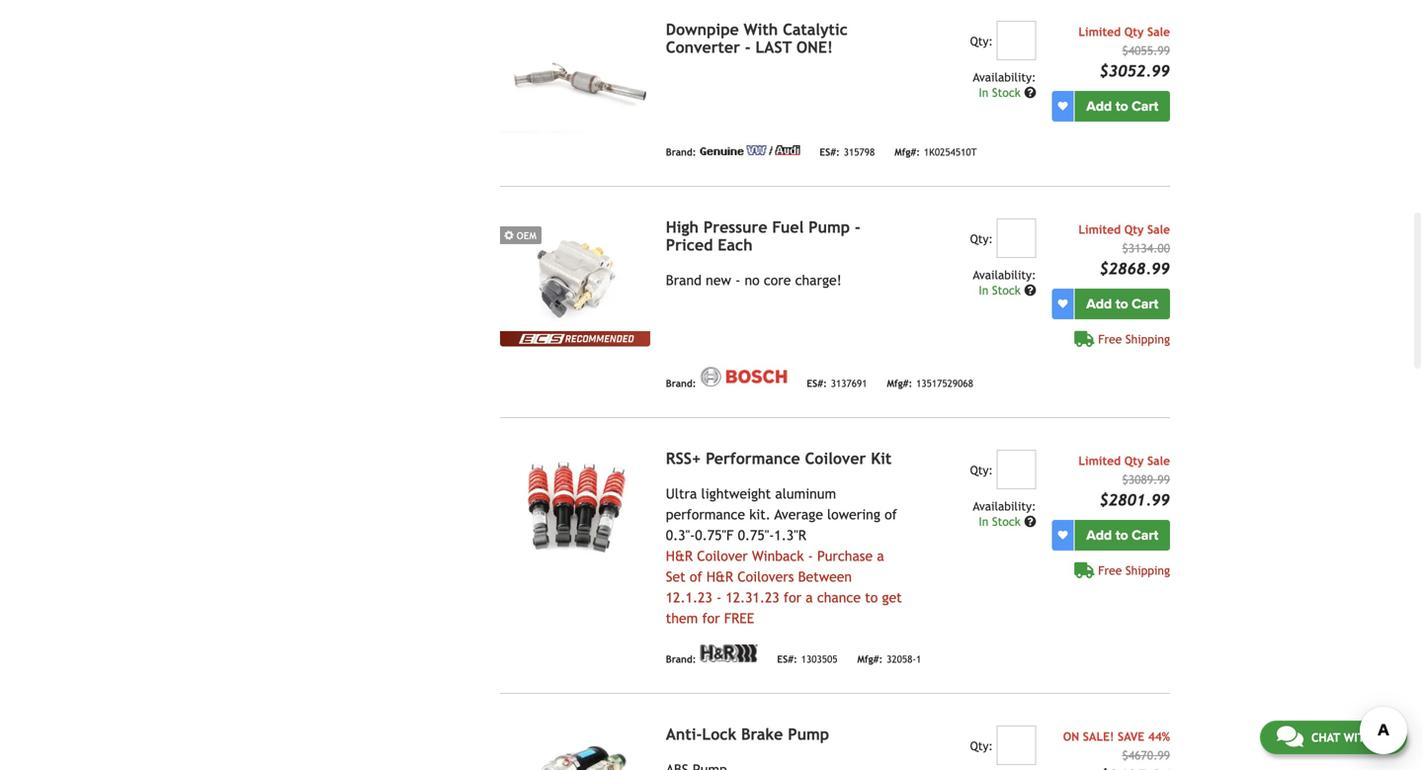 Task type: vqa. For each thing, say whether or not it's contained in the screenshot.
number field
yes



Task type: describe. For each thing, give the bounding box(es) containing it.
limited qty sale $3089.99 $2801.99
[[1079, 454, 1171, 509]]

in stock for rss+ performance coilover kit
[[979, 515, 1025, 529]]

ultra lightweight aluminum performance kit. average lowering of 0.3"-0.75"f 0.75"-1.3"r h&r coilover winback - purchase a set of h&r coilovers between 12.1.23 - 12.31.23 for a chance to get them for free
[[666, 486, 902, 627]]

h&r - corporate logo image
[[700, 645, 758, 663]]

12.1.23
[[666, 590, 713, 606]]

downpipe with catalytic converter - last one!
[[666, 20, 848, 57]]

3137691
[[831, 378, 868, 389]]

performance
[[706, 450, 801, 468]]

on sale!                         save 44%
[[1063, 730, 1171, 744]]

free
[[724, 611, 755, 627]]

limited for $3052.99
[[1079, 25, 1121, 39]]

0 horizontal spatial of
[[690, 569, 703, 585]]

in stock for high pressure fuel pump - priced each
[[979, 283, 1025, 297]]

catalytic
[[783, 20, 848, 39]]

$2801.99
[[1100, 491, 1171, 509]]

qty: for $2868.99 question circle icon
[[970, 232, 993, 246]]

44%
[[1149, 730, 1171, 744]]

es#3137691 - 13517529068 - high pressure fuel pump - priced each - brand new - no core charge! - bosch - bmw image
[[500, 219, 650, 331]]

brand
[[666, 273, 702, 288]]

genuine volkswagen audi - corporate logo image
[[700, 146, 800, 155]]

downpipe with catalytic converter - last one! link
[[666, 20, 848, 57]]

high pressure fuel pump - priced each link
[[666, 218, 861, 254]]

1 vertical spatial h&r
[[707, 569, 734, 585]]

add to cart for $3052.99
[[1087, 98, 1159, 115]]

in for rss+ performance coilover kit
[[979, 515, 989, 529]]

set
[[666, 569, 686, 585]]

12.31.23
[[726, 590, 780, 606]]

315798
[[844, 146, 875, 158]]

qty for $2801.99
[[1125, 454, 1144, 468]]

average
[[775, 507, 823, 523]]

cart for $2801.99
[[1132, 527, 1159, 544]]

anti-lock brake pump
[[666, 725, 830, 744]]

to inside ultra lightweight aluminum performance kit. average lowering of 0.3"-0.75"f 0.75"-1.3"r h&r coilover winback - purchase a set of h&r coilovers between 12.1.23 - 12.31.23 for a chance to get them for free
[[865, 590, 878, 606]]

chat with us
[[1312, 731, 1391, 744]]

qty: for 3rd question circle icon from the bottom
[[970, 34, 993, 48]]

es#1303505 - 32058-1 - rss+ performance coilover kit - ultra lightweight aluminum performance kit. average lowering of 0.3"-0.75"f 0.75"-1.3"r - h&r - audi image
[[500, 450, 650, 563]]

stock for rss+ performance coilover kit
[[992, 515, 1021, 529]]

1303505
[[802, 653, 838, 665]]

mfg#: 1k0254510t
[[895, 146, 977, 158]]

0.75"-
[[738, 528, 775, 543]]

rss+
[[666, 450, 701, 468]]

sale for $2868.99
[[1148, 223, 1171, 236]]

add for $2868.99
[[1087, 296, 1112, 313]]

performance
[[666, 507, 745, 523]]

add to cart button for $2801.99
[[1075, 520, 1171, 551]]

brand new - no core charge!
[[666, 273, 842, 288]]

0 horizontal spatial for
[[702, 611, 720, 627]]

es#315798 - 1k0254510t - downpipe with catalytic converter - last one! - genuine volkswagen audi - image
[[500, 21, 650, 134]]

get
[[882, 590, 902, 606]]

anti-
[[666, 725, 702, 744]]

brake
[[742, 725, 783, 744]]

1
[[917, 653, 922, 665]]

0 horizontal spatial h&r
[[666, 548, 693, 564]]

0 vertical spatial for
[[784, 590, 802, 606]]

- inside downpipe with catalytic converter - last one!
[[745, 38, 751, 57]]

lowering
[[828, 507, 881, 523]]

pump for fuel
[[809, 218, 850, 236]]

high pressure fuel pump - priced each
[[666, 218, 861, 254]]

with
[[744, 20, 778, 39]]

add to cart for $2801.99
[[1087, 527, 1159, 544]]

- inside high pressure fuel pump - priced each
[[855, 218, 861, 236]]

question circle image for $2868.99
[[1025, 284, 1037, 296]]

es#: 1303505
[[777, 653, 838, 665]]

winback
[[752, 548, 804, 564]]

add for $3052.99
[[1087, 98, 1112, 115]]

kit.
[[750, 507, 771, 523]]

es#: for coilover
[[777, 653, 798, 665]]

limited for $2868.99
[[1079, 223, 1121, 236]]

add to wish list image
[[1058, 102, 1068, 111]]

1 availability: from the top
[[973, 70, 1037, 84]]

add to cart button for $3052.99
[[1075, 91, 1171, 122]]

limited for $2801.99
[[1079, 454, 1121, 468]]

purchase
[[818, 548, 873, 564]]

0 vertical spatial es#:
[[820, 146, 840, 158]]

$3089.99
[[1123, 473, 1171, 487]]

chat with us link
[[1260, 721, 1408, 754]]

to for $2868.99
[[1116, 296, 1129, 313]]

ultra
[[666, 486, 697, 502]]

downpipe
[[666, 20, 739, 39]]

high
[[666, 218, 699, 236]]

aluminum
[[775, 486, 836, 502]]

13517529068
[[917, 378, 974, 389]]

stock for high pressure fuel pump - priced each
[[992, 283, 1021, 297]]

1 horizontal spatial coilover
[[805, 450, 866, 468]]

bosch - corporate logo image
[[700, 367, 787, 387]]

with
[[1344, 731, 1373, 744]]

add to cart button for $2868.99
[[1075, 289, 1171, 320]]

mfg#: 32058-1
[[858, 653, 922, 665]]

availability: for high pressure fuel pump - priced each
[[973, 268, 1037, 282]]

rss+ performance coilover kit link
[[666, 450, 892, 468]]

cart for $3052.99
[[1132, 98, 1159, 115]]

availability: for rss+ performance coilover kit
[[973, 499, 1037, 513]]

them
[[666, 611, 698, 627]]

save
[[1118, 730, 1145, 744]]

qty: for question circle icon related to $2801.99
[[970, 463, 993, 477]]

limited qty sale $4055.99 $3052.99
[[1079, 25, 1171, 80]]

to for $2801.99
[[1116, 527, 1129, 544]]



Task type: locate. For each thing, give the bounding box(es) containing it.
2 vertical spatial add to cart
[[1087, 527, 1159, 544]]

shipping for $2801.99
[[1126, 564, 1171, 578]]

0 vertical spatial coilover
[[805, 450, 866, 468]]

2 add to cart button from the top
[[1075, 289, 1171, 320]]

h&r
[[666, 548, 693, 564], [707, 569, 734, 585]]

2 add to cart from the top
[[1087, 296, 1159, 313]]

add to cart for $2868.99
[[1087, 296, 1159, 313]]

question circle image
[[1025, 87, 1037, 99], [1025, 284, 1037, 296], [1025, 516, 1037, 528]]

2 sale from the top
[[1148, 223, 1171, 236]]

add to cart button down $2868.99
[[1075, 289, 1171, 320]]

1 vertical spatial free shipping
[[1099, 564, 1171, 578]]

limited
[[1079, 25, 1121, 39], [1079, 223, 1121, 236], [1079, 454, 1121, 468]]

1 sale from the top
[[1148, 25, 1171, 39]]

us
[[1377, 731, 1391, 744]]

0 vertical spatial free
[[1099, 332, 1122, 346]]

add to wish list image
[[1058, 299, 1068, 309], [1058, 531, 1068, 541]]

of right lowering
[[885, 507, 897, 523]]

3 in stock from the top
[[979, 515, 1025, 529]]

1 vertical spatial pump
[[788, 725, 830, 744]]

1 add to wish list image from the top
[[1058, 299, 1068, 309]]

a right purchase
[[877, 548, 885, 564]]

sale inside "limited qty sale $3089.99 $2801.99"
[[1148, 454, 1171, 468]]

qty up $4055.99
[[1125, 25, 1144, 39]]

cart down $2801.99
[[1132, 527, 1159, 544]]

lock
[[702, 725, 737, 744]]

qty inside limited qty sale $4055.99 $3052.99
[[1125, 25, 1144, 39]]

3 brand: from the top
[[666, 653, 696, 665]]

add right add to wish list image
[[1087, 98, 1112, 115]]

2 vertical spatial in stock
[[979, 515, 1025, 529]]

0.3"-
[[666, 528, 695, 543]]

0 vertical spatial limited
[[1079, 25, 1121, 39]]

3 add to cart from the top
[[1087, 527, 1159, 544]]

h&r down 0.3"-
[[666, 548, 693, 564]]

1 vertical spatial add to wish list image
[[1058, 531, 1068, 541]]

1 shipping from the top
[[1126, 332, 1171, 346]]

pump inside high pressure fuel pump - priced each
[[809, 218, 850, 236]]

2 qty: from the top
[[970, 232, 993, 246]]

free for $2801.99
[[1099, 564, 1122, 578]]

shipping for $2868.99
[[1126, 332, 1171, 346]]

0 vertical spatial pump
[[809, 218, 850, 236]]

0 vertical spatial in stock
[[979, 86, 1025, 100]]

1 horizontal spatial of
[[885, 507, 897, 523]]

$4670.99
[[1123, 749, 1171, 762]]

es#3621280 - 99335595302 - anti-lock brake pump - abs pump - genuine porsche - porsche image
[[500, 726, 650, 770]]

cart down $3052.99 at the top
[[1132, 98, 1159, 115]]

priced
[[666, 236, 713, 254]]

0 vertical spatial add to cart button
[[1075, 91, 1171, 122]]

- right fuel
[[855, 218, 861, 236]]

- left the no
[[736, 273, 741, 288]]

brand: left genuine volkswagen audi - corporate logo at the top of page
[[666, 146, 696, 158]]

1 vertical spatial stock
[[992, 283, 1021, 297]]

2 add from the top
[[1087, 296, 1112, 313]]

between
[[798, 569, 852, 585]]

1 add to cart from the top
[[1087, 98, 1159, 115]]

0 horizontal spatial a
[[806, 590, 813, 606]]

coilover
[[805, 450, 866, 468], [697, 548, 748, 564]]

question circle image for $2801.99
[[1025, 516, 1037, 528]]

converter
[[666, 38, 740, 57]]

to down $3052.99 at the top
[[1116, 98, 1129, 115]]

2 vertical spatial add to cart button
[[1075, 520, 1171, 551]]

2 vertical spatial sale
[[1148, 454, 1171, 468]]

qty up $3089.99
[[1125, 454, 1144, 468]]

2 vertical spatial es#:
[[777, 653, 798, 665]]

to down $2868.99
[[1116, 296, 1129, 313]]

0 vertical spatial h&r
[[666, 548, 693, 564]]

2 vertical spatial qty
[[1125, 454, 1144, 468]]

1 vertical spatial qty
[[1125, 223, 1144, 236]]

add
[[1087, 98, 1112, 115], [1087, 296, 1112, 313], [1087, 527, 1112, 544]]

shipping down $2801.99
[[1126, 564, 1171, 578]]

on
[[1063, 730, 1080, 744]]

3 in from the top
[[979, 515, 989, 529]]

1 vertical spatial availability:
[[973, 268, 1037, 282]]

free shipping down $2868.99
[[1099, 332, 1171, 346]]

2 vertical spatial mfg#:
[[858, 653, 883, 665]]

1 qty from the top
[[1125, 25, 1144, 39]]

1 add to cart button from the top
[[1075, 91, 1171, 122]]

1 horizontal spatial for
[[784, 590, 802, 606]]

1 vertical spatial in
[[979, 283, 989, 297]]

sale up the "$3134.00"
[[1148, 223, 1171, 236]]

1 in stock from the top
[[979, 86, 1025, 100]]

for
[[784, 590, 802, 606], [702, 611, 720, 627]]

add for $2801.99
[[1087, 527, 1112, 544]]

brand: left bosch - corporate logo
[[666, 378, 696, 389]]

1 vertical spatial mfg#:
[[887, 378, 913, 389]]

limited inside limited qty sale $4055.99 $3052.99
[[1079, 25, 1121, 39]]

no
[[745, 273, 760, 288]]

2 availability: from the top
[[973, 268, 1037, 282]]

qty inside "limited qty sale $3089.99 $2801.99"
[[1125, 454, 1144, 468]]

sale inside limited qty sale $4055.99 $3052.99
[[1148, 25, 1171, 39]]

add to cart down $2801.99
[[1087, 527, 1159, 544]]

one!
[[797, 38, 833, 57]]

shipping down $2868.99
[[1126, 332, 1171, 346]]

brand: for high
[[666, 378, 696, 389]]

sale for $2801.99
[[1148, 454, 1171, 468]]

0 vertical spatial add to cart
[[1087, 98, 1159, 115]]

es#:
[[820, 146, 840, 158], [807, 378, 827, 389], [777, 653, 798, 665]]

cart down $2868.99
[[1132, 296, 1159, 313]]

last
[[756, 38, 792, 57]]

add to wish list image for $2868.99
[[1058, 299, 1068, 309]]

0.75"f
[[695, 528, 734, 543]]

2 vertical spatial question circle image
[[1025, 516, 1037, 528]]

mfg#: 13517529068
[[887, 378, 974, 389]]

coilover left kit
[[805, 450, 866, 468]]

1 limited from the top
[[1079, 25, 1121, 39]]

2 stock from the top
[[992, 283, 1021, 297]]

0 vertical spatial shipping
[[1126, 332, 1171, 346]]

add down $2868.99
[[1087, 296, 1112, 313]]

coilovers
[[738, 569, 794, 585]]

qty:
[[970, 34, 993, 48], [970, 232, 993, 246], [970, 463, 993, 477], [970, 739, 993, 753]]

shipping
[[1126, 332, 1171, 346], [1126, 564, 1171, 578]]

2 question circle image from the top
[[1025, 284, 1037, 296]]

1 vertical spatial sale
[[1148, 223, 1171, 236]]

1 vertical spatial add to cart button
[[1075, 289, 1171, 320]]

mfg#: left "32058-"
[[858, 653, 883, 665]]

brand: for rss+
[[666, 653, 696, 665]]

1 vertical spatial a
[[806, 590, 813, 606]]

1 vertical spatial limited
[[1079, 223, 1121, 236]]

$3052.99
[[1100, 62, 1171, 80]]

qty inside limited qty sale $3134.00 $2868.99
[[1125, 223, 1144, 236]]

brand: down them
[[666, 653, 696, 665]]

es#: 3137691
[[807, 378, 868, 389]]

1 vertical spatial question circle image
[[1025, 284, 1037, 296]]

1 horizontal spatial h&r
[[707, 569, 734, 585]]

sale up $4055.99
[[1148, 25, 1171, 39]]

0 vertical spatial a
[[877, 548, 885, 564]]

free down $2868.99
[[1099, 332, 1122, 346]]

1 vertical spatial cart
[[1132, 296, 1159, 313]]

limited up $2868.99
[[1079, 223, 1121, 236]]

add to cart down $2868.99
[[1087, 296, 1159, 313]]

0 vertical spatial stock
[[992, 86, 1021, 100]]

1 vertical spatial shipping
[[1126, 564, 1171, 578]]

of right set
[[690, 569, 703, 585]]

$2868.99
[[1100, 260, 1171, 278]]

cart
[[1132, 98, 1159, 115], [1132, 296, 1159, 313], [1132, 527, 1159, 544]]

1 vertical spatial brand:
[[666, 378, 696, 389]]

for down coilovers
[[784, 590, 802, 606]]

0 vertical spatial cart
[[1132, 98, 1159, 115]]

mfg#: for high pressure fuel pump - priced each
[[887, 378, 913, 389]]

3 qty from the top
[[1125, 454, 1144, 468]]

pump right fuel
[[809, 218, 850, 236]]

rss+ performance coilover kit
[[666, 450, 892, 468]]

availability:
[[973, 70, 1037, 84], [973, 268, 1037, 282], [973, 499, 1037, 513]]

add to cart down $3052.99 at the top
[[1087, 98, 1159, 115]]

qty for $3052.99
[[1125, 25, 1144, 39]]

pump right brake
[[788, 725, 830, 744]]

4 qty: from the top
[[970, 739, 993, 753]]

2 vertical spatial add
[[1087, 527, 1112, 544]]

2 vertical spatial cart
[[1132, 527, 1159, 544]]

2 in from the top
[[979, 283, 989, 297]]

qty up the "$3134.00"
[[1125, 223, 1144, 236]]

mfg#: left 1k0254510t
[[895, 146, 920, 158]]

to
[[1116, 98, 1129, 115], [1116, 296, 1129, 313], [1116, 527, 1129, 544], [865, 590, 878, 606]]

1 vertical spatial for
[[702, 611, 720, 627]]

2 brand: from the top
[[666, 378, 696, 389]]

fuel
[[772, 218, 804, 236]]

limited inside "limited qty sale $3089.99 $2801.99"
[[1079, 454, 1121, 468]]

limited qty sale $3134.00 $2868.99
[[1079, 223, 1171, 278]]

2 add to wish list image from the top
[[1058, 531, 1068, 541]]

3 availability: from the top
[[973, 499, 1037, 513]]

es#: 315798
[[820, 146, 875, 158]]

h&r up 12.1.23
[[707, 569, 734, 585]]

3 cart from the top
[[1132, 527, 1159, 544]]

stock
[[992, 86, 1021, 100], [992, 283, 1021, 297], [992, 515, 1021, 529]]

0 vertical spatial question circle image
[[1025, 87, 1037, 99]]

free
[[1099, 332, 1122, 346], [1099, 564, 1122, 578]]

1 cart from the top
[[1132, 98, 1159, 115]]

chance
[[817, 590, 861, 606]]

sale for $3052.99
[[1148, 25, 1171, 39]]

in stock
[[979, 86, 1025, 100], [979, 283, 1025, 297], [979, 515, 1025, 529]]

brand:
[[666, 146, 696, 158], [666, 378, 696, 389], [666, 653, 696, 665]]

3 stock from the top
[[992, 515, 1021, 529]]

2 vertical spatial limited
[[1079, 454, 1121, 468]]

2 vertical spatial brand:
[[666, 653, 696, 665]]

ecs tuning recommends this product. image
[[500, 331, 650, 346]]

0 vertical spatial add to wish list image
[[1058, 299, 1068, 309]]

1 vertical spatial coilover
[[697, 548, 748, 564]]

add to cart
[[1087, 98, 1159, 115], [1087, 296, 1159, 313], [1087, 527, 1159, 544]]

2 limited from the top
[[1079, 223, 1121, 236]]

sale!
[[1083, 730, 1115, 744]]

es#: left the 315798
[[820, 146, 840, 158]]

3 add from the top
[[1087, 527, 1112, 544]]

0 vertical spatial of
[[885, 507, 897, 523]]

$4055.99
[[1123, 44, 1171, 58]]

0 vertical spatial in
[[979, 86, 989, 100]]

2 cart from the top
[[1132, 296, 1159, 313]]

mfg#: for rss+ performance coilover kit
[[858, 653, 883, 665]]

new
[[706, 273, 731, 288]]

None number field
[[997, 21, 1037, 61], [997, 219, 1037, 258], [997, 450, 1037, 490], [997, 726, 1037, 765], [997, 21, 1037, 61], [997, 219, 1037, 258], [997, 450, 1037, 490], [997, 726, 1037, 765]]

core
[[764, 273, 791, 288]]

free for $2868.99
[[1099, 332, 1122, 346]]

cart for $2868.99
[[1132, 296, 1159, 313]]

free shipping down $2801.99
[[1099, 564, 1171, 578]]

1 vertical spatial of
[[690, 569, 703, 585]]

$3134.00
[[1123, 241, 1171, 255]]

comments image
[[1277, 725, 1304, 748]]

2 vertical spatial availability:
[[973, 499, 1037, 513]]

- left last
[[745, 38, 751, 57]]

sale inside limited qty sale $3134.00 $2868.99
[[1148, 223, 1171, 236]]

to left get
[[865, 590, 878, 606]]

qty
[[1125, 25, 1144, 39], [1125, 223, 1144, 236], [1125, 454, 1144, 468]]

-
[[745, 38, 751, 57], [855, 218, 861, 236], [736, 273, 741, 288], [808, 548, 813, 564], [717, 590, 722, 606]]

0 vertical spatial sale
[[1148, 25, 1171, 39]]

1 brand: from the top
[[666, 146, 696, 158]]

add down $2801.99
[[1087, 527, 1112, 544]]

coilover down 0.75"f
[[697, 548, 748, 564]]

in for high pressure fuel pump - priced each
[[979, 283, 989, 297]]

1 vertical spatial add
[[1087, 296, 1112, 313]]

1 vertical spatial free
[[1099, 564, 1122, 578]]

2 in stock from the top
[[979, 283, 1025, 297]]

1 vertical spatial add to cart
[[1087, 296, 1159, 313]]

to down $2801.99
[[1116, 527, 1129, 544]]

1 stock from the top
[[992, 86, 1021, 100]]

free shipping for $2801.99
[[1099, 564, 1171, 578]]

sale up $3089.99
[[1148, 454, 1171, 468]]

0 vertical spatial mfg#:
[[895, 146, 920, 158]]

1 qty: from the top
[[970, 34, 993, 48]]

es#: for fuel
[[807, 378, 827, 389]]

add to cart button
[[1075, 91, 1171, 122], [1075, 289, 1171, 320], [1075, 520, 1171, 551]]

1 free from the top
[[1099, 332, 1122, 346]]

a down between
[[806, 590, 813, 606]]

add to cart button down $2801.99
[[1075, 520, 1171, 551]]

qty for $2868.99
[[1125, 223, 1144, 236]]

each
[[718, 236, 753, 254]]

2 shipping from the top
[[1126, 564, 1171, 578]]

3 limited from the top
[[1079, 454, 1121, 468]]

a
[[877, 548, 885, 564], [806, 590, 813, 606]]

free shipping for $2868.99
[[1099, 332, 1171, 346]]

1 vertical spatial in stock
[[979, 283, 1025, 297]]

3 question circle image from the top
[[1025, 516, 1037, 528]]

limited inside limited qty sale $3134.00 $2868.99
[[1079, 223, 1121, 236]]

1k0254510t
[[924, 146, 977, 158]]

add to wish list image for $2801.99
[[1058, 531, 1068, 541]]

2 free shipping from the top
[[1099, 564, 1171, 578]]

1 add from the top
[[1087, 98, 1112, 115]]

1 horizontal spatial a
[[877, 548, 885, 564]]

1 free shipping from the top
[[1099, 332, 1171, 346]]

mfg#:
[[895, 146, 920, 158], [887, 378, 913, 389], [858, 653, 883, 665]]

0 vertical spatial availability:
[[973, 70, 1037, 84]]

charge!
[[795, 273, 842, 288]]

- right 12.1.23
[[717, 590, 722, 606]]

0 horizontal spatial coilover
[[697, 548, 748, 564]]

mfg#: left the 13517529068
[[887, 378, 913, 389]]

2 vertical spatial in
[[979, 515, 989, 529]]

chat
[[1312, 731, 1341, 744]]

pump
[[809, 218, 850, 236], [788, 725, 830, 744]]

lightweight
[[702, 486, 771, 502]]

limited up $3052.99 at the top
[[1079, 25, 1121, 39]]

1 question circle image from the top
[[1025, 87, 1037, 99]]

kit
[[871, 450, 892, 468]]

2 free from the top
[[1099, 564, 1122, 578]]

3 add to cart button from the top
[[1075, 520, 1171, 551]]

3 sale from the top
[[1148, 454, 1171, 468]]

32058-
[[887, 653, 917, 665]]

for left free
[[702, 611, 720, 627]]

1 in from the top
[[979, 86, 989, 100]]

limited up $2801.99
[[1079, 454, 1121, 468]]

es#: left 1303505
[[777, 653, 798, 665]]

2 qty from the top
[[1125, 223, 1144, 236]]

coilover inside ultra lightweight aluminum performance kit. average lowering of 0.3"-0.75"f 0.75"-1.3"r h&r coilover winback - purchase a set of h&r coilovers between 12.1.23 - 12.31.23 for a chance to get them for free
[[697, 548, 748, 564]]

1 vertical spatial es#:
[[807, 378, 827, 389]]

3 qty: from the top
[[970, 463, 993, 477]]

0 vertical spatial free shipping
[[1099, 332, 1171, 346]]

pump for brake
[[788, 725, 830, 744]]

0 vertical spatial add
[[1087, 98, 1112, 115]]

2 vertical spatial stock
[[992, 515, 1021, 529]]

free down $2801.99
[[1099, 564, 1122, 578]]

1.3"r
[[775, 528, 807, 543]]

- up between
[[808, 548, 813, 564]]

anti-lock brake pump link
[[666, 725, 830, 744]]

0 vertical spatial qty
[[1125, 25, 1144, 39]]

add to cart button down $3052.99 at the top
[[1075, 91, 1171, 122]]

to for $3052.99
[[1116, 98, 1129, 115]]

pressure
[[704, 218, 768, 236]]

sale
[[1148, 25, 1171, 39], [1148, 223, 1171, 236], [1148, 454, 1171, 468]]

es#: left 3137691
[[807, 378, 827, 389]]

0 vertical spatial brand:
[[666, 146, 696, 158]]



